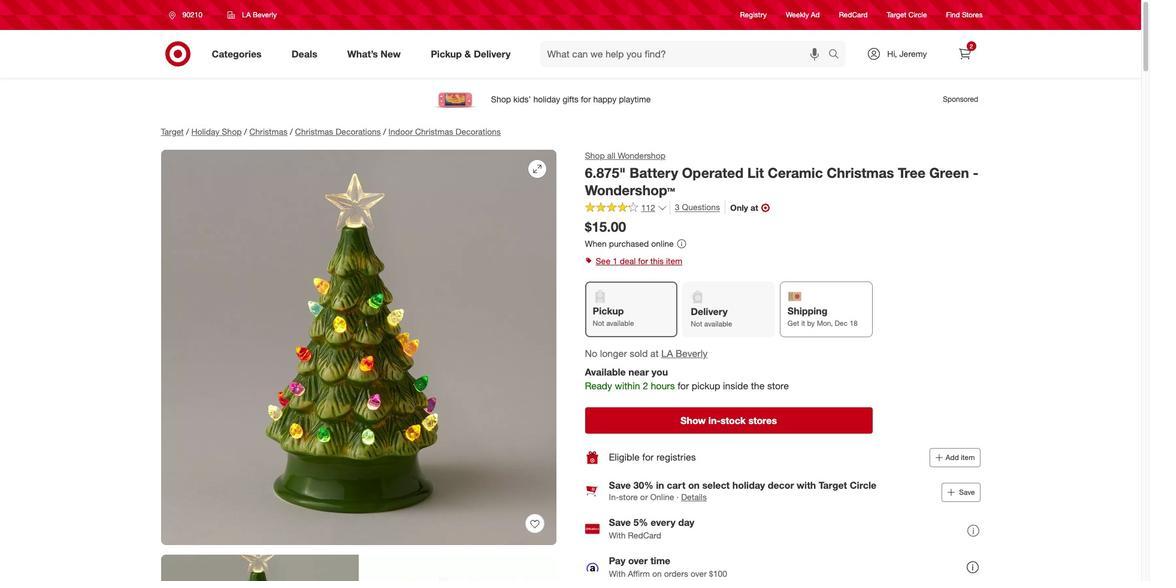 Task type: vqa. For each thing, say whether or not it's contained in the screenshot.
NOT inside the Delivery Not available
yes



Task type: describe. For each thing, give the bounding box(es) containing it.
show
[[681, 414, 706, 426]]

store inside save 30% in cart on select holiday decor with target circle in-store or online ∙ details
[[619, 492, 638, 502]]

30%
[[634, 479, 654, 491]]

90210
[[182, 10, 202, 19]]

holiday
[[191, 126, 220, 137]]

dec
[[835, 319, 848, 328]]

la beverly button
[[220, 4, 285, 26]]

0 horizontal spatial at
[[651, 348, 659, 360]]

by
[[807, 319, 815, 328]]

1 vertical spatial beverly
[[676, 348, 708, 360]]

when
[[585, 239, 607, 249]]

ceramic
[[768, 164, 823, 181]]

green
[[930, 164, 969, 181]]

4 / from the left
[[383, 126, 386, 137]]

$100
[[709, 569, 727, 579]]

details
[[681, 492, 707, 502]]

what's new
[[347, 48, 401, 60]]

target link
[[161, 126, 184, 137]]

weekly
[[786, 10, 809, 19]]

inside
[[723, 380, 749, 392]]

in
[[656, 479, 664, 491]]

online
[[651, 239, 674, 249]]

-
[[973, 164, 979, 181]]

questions
[[682, 202, 720, 212]]

registries
[[657, 451, 696, 463]]

holiday
[[733, 479, 765, 491]]

shipping
[[788, 305, 828, 317]]

la inside dropdown button
[[242, 10, 251, 19]]

circle inside 'link'
[[909, 10, 927, 19]]

target circle link
[[887, 10, 927, 20]]

pickup & delivery
[[431, 48, 511, 60]]

1 horizontal spatial over
[[691, 569, 707, 579]]

pickup for &
[[431, 48, 462, 60]]

hours
[[651, 380, 675, 392]]

christmas right indoor
[[415, 126, 453, 137]]

save button
[[942, 483, 981, 502]]

1 decorations from the left
[[336, 126, 381, 137]]

decor
[[768, 479, 794, 491]]

on inside the pay over time with affirm on orders over $100
[[652, 569, 662, 579]]

in-
[[609, 492, 619, 502]]

you
[[652, 366, 668, 378]]

shop all wondershop 6.875" battery operated lit ceramic christmas tree green - wondershop™
[[585, 150, 979, 198]]

beverly inside la beverly dropdown button
[[253, 10, 277, 19]]

image gallery element
[[161, 150, 556, 581]]

when purchased online
[[585, 239, 674, 249]]

0 vertical spatial item
[[666, 256, 683, 266]]

112
[[641, 202, 655, 213]]

5%
[[634, 517, 648, 529]]

store inside 'available near you ready within 2 hours for pickup inside the store'
[[767, 380, 789, 392]]

tree
[[898, 164, 926, 181]]

weekly ad
[[786, 10, 820, 19]]

eligible
[[609, 451, 640, 463]]

shop inside shop all wondershop 6.875" battery operated lit ceramic christmas tree green - wondershop™
[[585, 150, 605, 161]]

save for save 30% in cart on select holiday decor with target circle
[[609, 479, 631, 491]]

redcard link
[[839, 10, 868, 20]]

search
[[823, 49, 852, 61]]

1
[[613, 256, 618, 266]]

new
[[381, 48, 401, 60]]

stores
[[749, 414, 777, 426]]

pay over time with affirm on orders over $100
[[609, 555, 727, 579]]

not for delivery
[[691, 319, 702, 328]]

1 vertical spatial la
[[661, 348, 673, 360]]

ad
[[811, 10, 820, 19]]

0 vertical spatial over
[[628, 555, 648, 567]]

0 vertical spatial at
[[751, 202, 758, 213]]

orders
[[664, 569, 688, 579]]

online
[[650, 492, 674, 502]]

add
[[946, 453, 959, 462]]

or
[[640, 492, 648, 502]]

what's new link
[[337, 41, 416, 67]]

registry
[[740, 10, 767, 19]]

see
[[596, 256, 611, 266]]

every
[[651, 517, 676, 529]]

target for target / holiday shop / christmas / christmas decorations / indoor christmas decorations
[[161, 126, 184, 137]]

target for target circle
[[887, 10, 907, 19]]

stock
[[721, 414, 746, 426]]

the
[[751, 380, 765, 392]]

ready
[[585, 380, 612, 392]]

select
[[702, 479, 730, 491]]

90210 button
[[161, 4, 215, 26]]

available near you ready within 2 hours for pickup inside the store
[[585, 366, 789, 392]]

mon,
[[817, 319, 833, 328]]

battery
[[630, 164, 678, 181]]

find stores
[[946, 10, 983, 19]]

la beverly button
[[661, 347, 708, 361]]

save inside button
[[959, 488, 975, 497]]

112 link
[[585, 201, 667, 216]]

see 1 deal for this item link
[[585, 253, 981, 270]]

hi, jeremy
[[888, 49, 927, 59]]

on inside save 30% in cart on select holiday decor with target circle in-store or online ∙ details
[[688, 479, 700, 491]]

cart
[[667, 479, 686, 491]]

stores
[[962, 10, 983, 19]]

categories
[[212, 48, 262, 60]]

available for pickup
[[606, 319, 634, 328]]



Task type: locate. For each thing, give the bounding box(es) containing it.
pickup & delivery link
[[421, 41, 526, 67]]

on up details
[[688, 479, 700, 491]]

0 horizontal spatial beverly
[[253, 10, 277, 19]]

with inside the pay over time with affirm on orders over $100
[[609, 569, 626, 579]]

save inside save 30% in cart on select holiday decor with target circle in-store or online ∙ details
[[609, 479, 631, 491]]

christmas decorations link
[[295, 126, 381, 137]]

deal
[[620, 256, 636, 266]]

0 horizontal spatial target
[[161, 126, 184, 137]]

circle inside save 30% in cart on select holiday decor with target circle in-store or online ∙ details
[[850, 479, 877, 491]]

1 vertical spatial with
[[609, 569, 626, 579]]

1 vertical spatial circle
[[850, 479, 877, 491]]

available
[[606, 319, 634, 328], [704, 319, 732, 328]]

target inside save 30% in cart on select holiday decor with target circle in-store or online ∙ details
[[819, 479, 847, 491]]

eligible for registries
[[609, 451, 696, 463]]

save left 5%
[[609, 517, 631, 529]]

0 vertical spatial with
[[609, 530, 626, 541]]

target inside 'link'
[[887, 10, 907, 19]]

0 vertical spatial 2
[[970, 43, 973, 50]]

save 30% in cart on select holiday decor with target circle in-store or online ∙ details
[[609, 479, 877, 502]]

0 horizontal spatial redcard
[[628, 530, 662, 541]]

2 horizontal spatial target
[[887, 10, 907, 19]]

0 vertical spatial delivery
[[474, 48, 511, 60]]

target left the holiday
[[161, 126, 184, 137]]

available
[[585, 366, 626, 378]]

jeremy
[[900, 49, 927, 59]]

over up affirm at the bottom right of the page
[[628, 555, 648, 567]]

/ left christmas 'link'
[[244, 126, 247, 137]]

0 horizontal spatial not
[[593, 319, 604, 328]]

la
[[242, 10, 251, 19], [661, 348, 673, 360]]

1 vertical spatial for
[[678, 380, 689, 392]]

/ right 'target' 'link'
[[186, 126, 189, 137]]

shop left all
[[585, 150, 605, 161]]

1 vertical spatial pickup
[[593, 305, 624, 317]]

2 decorations from the left
[[456, 126, 501, 137]]

/ right christmas 'link'
[[290, 126, 293, 137]]

with up pay
[[609, 530, 626, 541]]

christmas right christmas 'link'
[[295, 126, 333, 137]]

2 down stores
[[970, 43, 973, 50]]

0 vertical spatial target
[[887, 10, 907, 19]]

deals link
[[281, 41, 332, 67]]

store left or
[[619, 492, 638, 502]]

purchased
[[609, 239, 649, 249]]

la up you
[[661, 348, 673, 360]]

1 horizontal spatial shop
[[585, 150, 605, 161]]

over
[[628, 555, 648, 567], [691, 569, 707, 579]]

holiday shop link
[[191, 126, 242, 137]]

target circle
[[887, 10, 927, 19]]

0 horizontal spatial on
[[652, 569, 662, 579]]

save for save 5% every day
[[609, 517, 631, 529]]

hi,
[[888, 49, 897, 59]]

pickup left &
[[431, 48, 462, 60]]

store right the on the bottom right of page
[[767, 380, 789, 392]]

0 vertical spatial shop
[[222, 126, 242, 137]]

with inside save 5% every day with redcard
[[609, 530, 626, 541]]

wondershop
[[618, 150, 666, 161]]

indoor
[[389, 126, 413, 137]]

circle left find
[[909, 10, 927, 19]]

weekly ad link
[[786, 10, 820, 20]]

see 1 deal for this item
[[596, 256, 683, 266]]

redcard
[[839, 10, 868, 19], [628, 530, 662, 541]]

it
[[801, 319, 805, 328]]

all
[[607, 150, 616, 161]]

sold
[[630, 348, 648, 360]]

available up longer
[[606, 319, 634, 328]]

wondershop™
[[585, 181, 675, 198]]

0 horizontal spatial shop
[[222, 126, 242, 137]]

pickup inside pickup not available
[[593, 305, 624, 317]]

save up in-
[[609, 479, 631, 491]]

delivery right &
[[474, 48, 511, 60]]

christmas right holiday shop link
[[249, 126, 288, 137]]

1 horizontal spatial decorations
[[456, 126, 501, 137]]

pickup for not
[[593, 305, 624, 317]]

1 vertical spatial redcard
[[628, 530, 662, 541]]

$15.00
[[585, 218, 626, 235]]

for right eligible
[[642, 451, 654, 463]]

1 vertical spatial over
[[691, 569, 707, 579]]

0 horizontal spatial over
[[628, 555, 648, 567]]

1 vertical spatial store
[[619, 492, 638, 502]]

available inside pickup not available
[[606, 319, 634, 328]]

delivery not available
[[691, 306, 732, 328]]

1 horizontal spatial 2
[[970, 43, 973, 50]]

at right only
[[751, 202, 758, 213]]

over left "$100"
[[691, 569, 707, 579]]

categories link
[[202, 41, 277, 67]]

What can we help you find? suggestions appear below search field
[[540, 41, 832, 67]]

1 vertical spatial item
[[961, 453, 975, 462]]

1 horizontal spatial on
[[688, 479, 700, 491]]

on
[[688, 479, 700, 491], [652, 569, 662, 579]]

1 vertical spatial target
[[161, 126, 184, 137]]

with
[[797, 479, 816, 491]]

0 horizontal spatial store
[[619, 492, 638, 502]]

1 horizontal spatial redcard
[[839, 10, 868, 19]]

for right hours on the bottom right of page
[[678, 380, 689, 392]]

with down pay
[[609, 569, 626, 579]]

2 inside 'available near you ready within 2 hours for pickup inside the store'
[[643, 380, 648, 392]]

0 vertical spatial beverly
[[253, 10, 277, 19]]

1 horizontal spatial circle
[[909, 10, 927, 19]]

not
[[593, 319, 604, 328], [691, 319, 702, 328]]

circle
[[909, 10, 927, 19], [850, 479, 877, 491]]

search button
[[823, 41, 852, 70]]

not inside delivery not available
[[691, 319, 702, 328]]

beverly
[[253, 10, 277, 19], [676, 348, 708, 360]]

indoor christmas decorations link
[[389, 126, 501, 137]]

show in-stock stores button
[[585, 407, 873, 434]]

0 horizontal spatial delivery
[[474, 48, 511, 60]]

redcard down 5%
[[628, 530, 662, 541]]

3 questions link
[[670, 201, 720, 215]]

available inside delivery not available
[[704, 319, 732, 328]]

affirm
[[628, 569, 650, 579]]

3
[[675, 202, 680, 212]]

christmas
[[249, 126, 288, 137], [295, 126, 333, 137], [415, 126, 453, 137], [827, 164, 894, 181]]

deals
[[292, 48, 317, 60]]

save
[[609, 479, 631, 491], [959, 488, 975, 497], [609, 517, 631, 529]]

2 link
[[952, 41, 978, 67]]

details button
[[681, 491, 707, 503]]

delivery inside the pickup & delivery link
[[474, 48, 511, 60]]

0 horizontal spatial la
[[242, 10, 251, 19]]

1 horizontal spatial pickup
[[593, 305, 624, 317]]

target up hi,
[[887, 10, 907, 19]]

with
[[609, 530, 626, 541], [609, 569, 626, 579]]

∙
[[677, 492, 679, 502]]

add item button
[[930, 448, 981, 467]]

1 horizontal spatial at
[[751, 202, 758, 213]]

not up no
[[593, 319, 604, 328]]

2
[[970, 43, 973, 50], [643, 380, 648, 392]]

add item
[[946, 453, 975, 462]]

1 / from the left
[[186, 126, 189, 137]]

shop
[[222, 126, 242, 137], [585, 150, 605, 161]]

2 vertical spatial for
[[642, 451, 654, 463]]

1 vertical spatial at
[[651, 348, 659, 360]]

1 horizontal spatial store
[[767, 380, 789, 392]]

available for delivery
[[704, 319, 732, 328]]

near
[[629, 366, 649, 378]]

0 vertical spatial circle
[[909, 10, 927, 19]]

item right this
[[666, 256, 683, 266]]

&
[[465, 48, 471, 60]]

18
[[850, 319, 858, 328]]

0 vertical spatial for
[[638, 256, 648, 266]]

only at
[[730, 202, 758, 213]]

store
[[767, 380, 789, 392], [619, 492, 638, 502]]

day
[[678, 517, 695, 529]]

6.875"
[[585, 164, 626, 181]]

item inside button
[[961, 453, 975, 462]]

1 horizontal spatial item
[[961, 453, 975, 462]]

0 horizontal spatial available
[[606, 319, 634, 328]]

3 questions
[[675, 202, 720, 212]]

1 horizontal spatial available
[[704, 319, 732, 328]]

1 horizontal spatial la
[[661, 348, 673, 360]]

item
[[666, 256, 683, 266], [961, 453, 975, 462]]

shipping get it by mon, dec 18
[[788, 305, 858, 328]]

christmas left tree
[[827, 164, 894, 181]]

lit
[[748, 164, 764, 181]]

redcard right the ad
[[839, 10, 868, 19]]

6.875&#34; battery operated lit ceramic christmas tree green - wondershop&#8482;, 1 of 7 image
[[161, 150, 556, 545]]

delivery inside delivery not available
[[691, 306, 728, 318]]

redcard inside save 5% every day with redcard
[[628, 530, 662, 541]]

0 horizontal spatial 2
[[643, 380, 648, 392]]

delivery up la beverly button
[[691, 306, 728, 318]]

circle right the with
[[850, 479, 877, 491]]

on down time
[[652, 569, 662, 579]]

for left this
[[638, 256, 648, 266]]

1 with from the top
[[609, 530, 626, 541]]

2 inside 2 link
[[970, 43, 973, 50]]

not for pickup
[[593, 319, 604, 328]]

available up la beverly button
[[704, 319, 732, 328]]

beverly up categories link
[[253, 10, 277, 19]]

0 vertical spatial la
[[242, 10, 251, 19]]

1 vertical spatial on
[[652, 569, 662, 579]]

/ left indoor
[[383, 126, 386, 137]]

pay
[[609, 555, 626, 567]]

shop right the holiday
[[222, 126, 242, 137]]

la up categories link
[[242, 10, 251, 19]]

0 vertical spatial on
[[688, 479, 700, 491]]

this
[[651, 256, 664, 266]]

2 vertical spatial target
[[819, 479, 847, 491]]

0 vertical spatial redcard
[[839, 10, 868, 19]]

not inside pickup not available
[[593, 319, 604, 328]]

item right 'add'
[[961, 453, 975, 462]]

registry link
[[740, 10, 767, 20]]

0 horizontal spatial pickup
[[431, 48, 462, 60]]

what's
[[347, 48, 378, 60]]

pickup
[[692, 380, 721, 392]]

0 vertical spatial store
[[767, 380, 789, 392]]

target
[[887, 10, 907, 19], [161, 126, 184, 137], [819, 479, 847, 491]]

find stores link
[[946, 10, 983, 20]]

1 horizontal spatial not
[[691, 319, 702, 328]]

find
[[946, 10, 960, 19]]

0 vertical spatial pickup
[[431, 48, 462, 60]]

3 / from the left
[[290, 126, 293, 137]]

save down add item
[[959, 488, 975, 497]]

at right sold
[[651, 348, 659, 360]]

0 horizontal spatial decorations
[[336, 126, 381, 137]]

christmas link
[[249, 126, 288, 137]]

time
[[651, 555, 671, 567]]

not up la beverly button
[[691, 319, 702, 328]]

pickup up longer
[[593, 305, 624, 317]]

target right the with
[[819, 479, 847, 491]]

1 horizontal spatial delivery
[[691, 306, 728, 318]]

in-
[[709, 414, 721, 426]]

save inside save 5% every day with redcard
[[609, 517, 631, 529]]

0 horizontal spatial item
[[666, 256, 683, 266]]

1 vertical spatial 2
[[643, 380, 648, 392]]

0 horizontal spatial circle
[[850, 479, 877, 491]]

for inside 'available near you ready within 2 hours for pickup inside the store'
[[678, 380, 689, 392]]

beverly up 'available near you ready within 2 hours for pickup inside the store'
[[676, 348, 708, 360]]

1 horizontal spatial target
[[819, 479, 847, 491]]

1 vertical spatial delivery
[[691, 306, 728, 318]]

advertisement region
[[151, 85, 990, 114]]

operated
[[682, 164, 744, 181]]

2 down near
[[643, 380, 648, 392]]

2 with from the top
[[609, 569, 626, 579]]

1 vertical spatial shop
[[585, 150, 605, 161]]

1 horizontal spatial beverly
[[676, 348, 708, 360]]

christmas inside shop all wondershop 6.875" battery operated lit ceramic christmas tree green - wondershop™
[[827, 164, 894, 181]]

2 / from the left
[[244, 126, 247, 137]]



